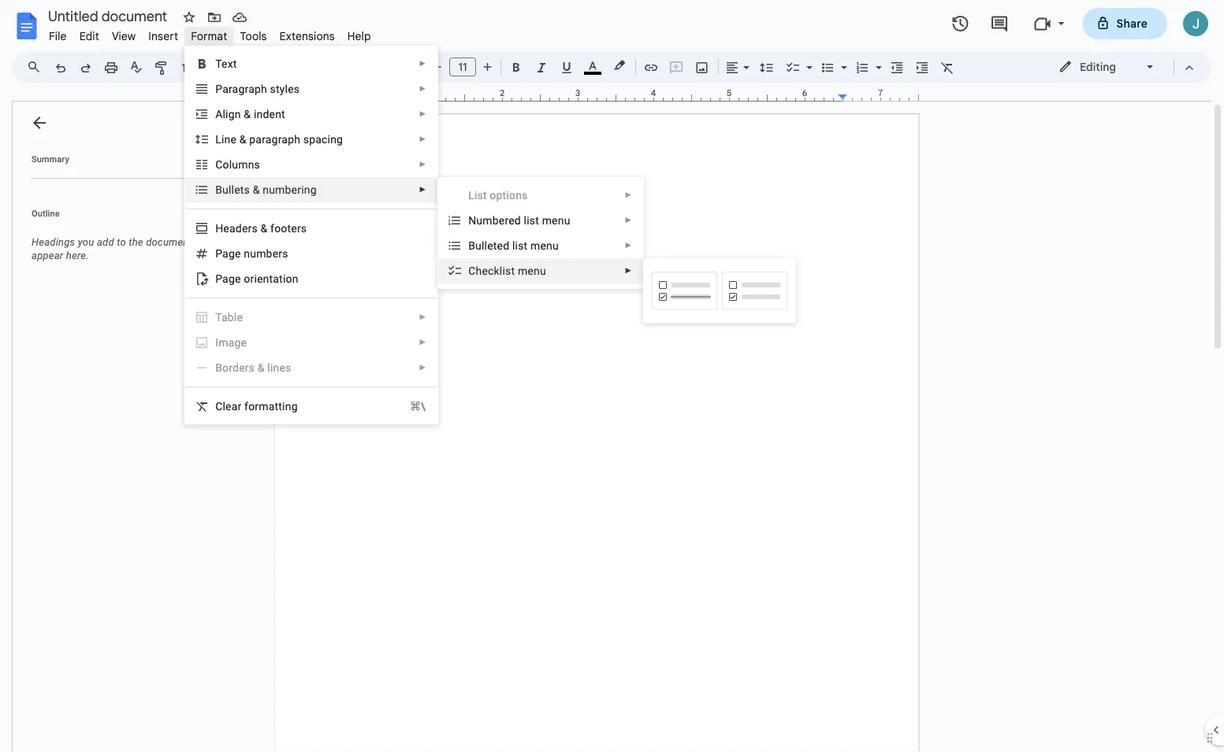 Task type: vqa. For each thing, say whether or not it's contained in the screenshot.


Task type: describe. For each thing, give the bounding box(es) containing it.
line & paragraph spacing l element
[[215, 133, 348, 146]]

insert menu item
[[142, 27, 185, 45]]

2 vertical spatial menu
[[518, 264, 546, 277]]

menu for umbered list menu
[[542, 214, 570, 227]]

page n u mbers
[[215, 247, 288, 260]]

n
[[468, 214, 476, 227]]

will
[[195, 236, 211, 248]]

here.
[[66, 250, 89, 262]]

page for page n u mbers
[[215, 247, 241, 260]]

to
[[117, 236, 126, 248]]

colum
[[215, 158, 248, 171]]

document
[[146, 236, 192, 248]]

bullets & numbering t element
[[215, 183, 321, 196]]

ptions
[[496, 189, 528, 202]]

c for lear
[[215, 400, 223, 413]]

orientation
[[244, 272, 298, 285]]

h eaders & footers
[[215, 222, 307, 235]]

list o ptions
[[468, 189, 528, 202]]

format menu item
[[185, 27, 234, 45]]

Star checkbox
[[178, 6, 200, 28]]

add
[[97, 236, 114, 248]]

borders & lines menu item
[[195, 360, 427, 376]]

main toolbar
[[47, 0, 960, 612]]

page orientation
[[215, 272, 298, 285]]

l ine & paragraph spacing
[[215, 133, 343, 146]]

help
[[347, 29, 371, 43]]

row 1. column 1. strikethrough text when checked element
[[652, 272, 717, 310]]

borders
[[215, 361, 255, 374]]

Zoom field
[[175, 56, 234, 80]]

document outline element
[[13, 102, 227, 753]]

table menu item
[[195, 310, 427, 326]]

extensions
[[280, 29, 335, 43]]

headers & footers h element
[[215, 222, 312, 235]]

mbers
[[256, 247, 288, 260]]

list
[[468, 189, 487, 202]]

n umbered list menu
[[468, 214, 570, 227]]

line & paragraph spacing image
[[758, 56, 776, 78]]

o
[[490, 189, 496, 202]]

tools menu item
[[234, 27, 273, 45]]

s for t
[[244, 183, 250, 196]]

► for age
[[419, 338, 427, 347]]

► for s & numbering
[[419, 185, 427, 194]]

bulle t s & numbering
[[215, 183, 317, 196]]

lear
[[223, 400, 242, 413]]

list for ulleted
[[512, 239, 528, 252]]

text s element
[[215, 57, 242, 70]]

page for page orientation
[[215, 272, 241, 285]]

bulle
[[215, 183, 240, 196]]

tools
[[240, 29, 267, 43]]

edit
[[79, 29, 99, 43]]

menu item containing list
[[438, 183, 643, 208]]

l
[[215, 133, 221, 146]]

menu containing text
[[185, 46, 438, 425]]

insert image image
[[693, 56, 711, 78]]

row inside application
[[650, 270, 790, 312]]

► for ecklist menu
[[625, 266, 632, 275]]

file
[[49, 29, 67, 43]]

bulleted list menu image
[[837, 57, 847, 62]]

⌘backslash element
[[391, 399, 426, 415]]

► for l ine & paragraph spacing
[[419, 135, 427, 144]]

menu bar banner
[[0, 0, 1224, 753]]

► inside table menu item
[[419, 313, 427, 322]]

► for s
[[419, 160, 427, 169]]

& for ine
[[239, 133, 246, 146]]

application containing share
[[0, 0, 1224, 753]]

share button
[[1083, 8, 1167, 39]]

c h ecklist menu
[[468, 264, 546, 277]]

& for lign
[[244, 108, 251, 121]]

Rename text field
[[43, 6, 177, 25]]

mode and view toolbar
[[1047, 51, 1202, 83]]

c for h
[[468, 264, 476, 277]]

highlight color image
[[611, 56, 628, 75]]

⌘\
[[410, 400, 426, 413]]

u
[[250, 247, 256, 260]]

► for n umbered list menu
[[625, 216, 632, 225]]

Zoom text field
[[177, 57, 215, 79]]

extensions menu item
[[273, 27, 341, 45]]

n for u
[[244, 247, 250, 260]]

a lign & indent
[[215, 108, 285, 121]]

menu for ulleted list menu
[[531, 239, 559, 252]]

Menus field
[[20, 56, 54, 78]]

i m age
[[215, 336, 247, 349]]

paragraph styles p element
[[215, 82, 304, 95]]

ine
[[221, 133, 237, 146]]

left margin image
[[276, 89, 356, 101]]

you
[[78, 236, 94, 248]]

& for eaders
[[261, 222, 268, 235]]

appear
[[32, 250, 63, 262]]

summary
[[32, 154, 69, 164]]



Task type: locate. For each thing, give the bounding box(es) containing it.
s right colum
[[254, 158, 260, 171]]

► inside borders & lines menu item
[[419, 363, 427, 372]]

view menu item
[[106, 27, 142, 45]]

columns n element
[[215, 158, 265, 171]]

menu bar inside menu bar banner
[[43, 20, 377, 47]]

list for umbered
[[524, 214, 539, 227]]

clear formatting c element
[[215, 400, 302, 413]]

h
[[215, 222, 223, 235]]

1 vertical spatial s
[[244, 183, 250, 196]]

Font size text field
[[450, 58, 475, 76]]

&
[[244, 108, 251, 121], [239, 133, 246, 146], [253, 183, 260, 196], [261, 222, 268, 235], [258, 361, 265, 374]]

c down b
[[468, 264, 476, 277]]

file menu item
[[43, 27, 73, 45]]

menu bar containing file
[[43, 20, 377, 47]]

menu up bulleted list menu b element
[[542, 214, 570, 227]]

menu
[[542, 214, 570, 227], [531, 239, 559, 252], [518, 264, 546, 277]]

& right lign at the top left
[[244, 108, 251, 121]]

i
[[215, 336, 218, 349]]

1 horizontal spatial c
[[468, 264, 476, 277]]

eaders
[[223, 222, 258, 235]]

ulleted
[[475, 239, 509, 252]]

text color image
[[584, 56, 601, 75]]

n for s
[[248, 158, 254, 171]]

0 horizontal spatial c
[[215, 400, 223, 413]]

menu down bulleted list menu b element
[[518, 264, 546, 277]]

application
[[0, 0, 1224, 753]]

spacing
[[303, 133, 343, 146]]

age
[[228, 336, 247, 349]]

checklist menu image
[[802, 57, 813, 62]]

& right t in the top left of the page
[[253, 183, 260, 196]]

►
[[419, 59, 427, 68], [419, 84, 427, 93], [419, 110, 427, 119], [419, 135, 427, 144], [419, 160, 427, 169], [419, 185, 427, 194], [625, 191, 632, 200], [625, 216, 632, 225], [625, 241, 632, 250], [625, 266, 632, 275], [419, 313, 427, 322], [419, 338, 427, 347], [419, 363, 427, 372]]

edit menu item
[[73, 27, 106, 45]]

bulleted list menu b element
[[468, 239, 564, 252]]

menu item up numbered list menu n element
[[438, 183, 643, 208]]

ecklist
[[482, 264, 515, 277]]

s right bulle
[[244, 183, 250, 196]]

1 page from the top
[[215, 247, 241, 260]]

c lear formatting
[[215, 400, 298, 413]]

menu item
[[438, 183, 643, 208], [195, 335, 427, 351]]

numbered list menu n element
[[468, 214, 575, 227]]

h
[[476, 264, 482, 277]]

align & indent image
[[724, 56, 742, 78]]

n
[[248, 158, 254, 171], [244, 247, 250, 260]]

image m element
[[215, 336, 252, 349]]

editing
[[1080, 60, 1116, 74]]

format
[[191, 29, 227, 43]]

1 vertical spatial n
[[244, 247, 250, 260]]

1 horizontal spatial s
[[254, 158, 260, 171]]

colum n s
[[215, 158, 260, 171]]

paragraph
[[249, 133, 300, 146]]

0 vertical spatial list
[[524, 214, 539, 227]]

table 2 element
[[215, 311, 248, 324]]

b
[[468, 239, 475, 252]]

menu item down table menu item
[[195, 335, 427, 351]]

1 horizontal spatial menu item
[[438, 183, 643, 208]]

indent
[[254, 108, 285, 121]]

menu
[[438, 0, 644, 579], [185, 46, 438, 425]]

the
[[129, 236, 143, 248]]

outline
[[32, 208, 60, 218]]

footers
[[270, 222, 307, 235]]

view
[[112, 29, 136, 43]]

checklist menu h element
[[468, 264, 551, 277]]

row
[[650, 270, 790, 312]]

0 vertical spatial page
[[215, 247, 241, 260]]

1 vertical spatial page
[[215, 272, 241, 285]]

aragraph
[[222, 82, 267, 95]]

share
[[1117, 17, 1148, 30]]

& left lines
[[258, 361, 265, 374]]

p aragraph styles
[[215, 82, 300, 95]]

summary heading
[[32, 153, 69, 166]]

table
[[215, 311, 243, 324]]

& right the eaders
[[261, 222, 268, 235]]

headings
[[32, 236, 75, 248]]

list down n umbered list menu
[[512, 239, 528, 252]]

1 vertical spatial menu item
[[195, 335, 427, 351]]

page down page n u mbers
[[215, 272, 241, 285]]

1 vertical spatial c
[[215, 400, 223, 413]]

page orientation 3 element
[[215, 272, 303, 285]]

1 vertical spatial list
[[512, 239, 528, 252]]

headings you add to the document will appear here.
[[32, 236, 211, 262]]

help menu item
[[341, 27, 377, 45]]

c
[[468, 264, 476, 277], [215, 400, 223, 413]]

n left mbers
[[244, 247, 250, 260]]

m
[[218, 336, 228, 349]]

p
[[215, 82, 222, 95]]

c down borders
[[215, 400, 223, 413]]

numbering
[[263, 183, 317, 196]]

t
[[240, 183, 244, 196]]

s
[[254, 158, 260, 171], [244, 183, 250, 196]]

0 horizontal spatial menu item
[[195, 335, 427, 351]]

menu item containing i
[[195, 335, 427, 351]]

text
[[215, 57, 237, 70]]

1 vertical spatial menu
[[531, 239, 559, 252]]

Font size field
[[449, 58, 482, 77]]

page numbers u element
[[215, 247, 293, 260]]

0 vertical spatial s
[[254, 158, 260, 171]]

► for p aragraph styles
[[419, 84, 427, 93]]

insert
[[148, 29, 178, 43]]

menu containing list
[[438, 0, 644, 579]]

umbered
[[476, 214, 521, 227]]

list options o element
[[468, 189, 532, 202]]

menu down numbered list menu n element
[[531, 239, 559, 252]]

align & indent a element
[[215, 108, 290, 121]]

n up bulle t s & numbering
[[248, 158, 254, 171]]

0 vertical spatial menu item
[[438, 183, 643, 208]]

menu bar
[[43, 20, 377, 47]]

► for a lign & indent
[[419, 110, 427, 119]]

row 1. column 2. do not strikethrough text when checked element
[[722, 272, 788, 310]]

outline heading
[[13, 207, 227, 229]]

b ulleted list menu
[[468, 239, 559, 252]]

editing button
[[1048, 55, 1167, 79]]

borders & lines q element
[[215, 361, 296, 374]]

s for n
[[254, 158, 260, 171]]

0 horizontal spatial s
[[244, 183, 250, 196]]

2 page from the top
[[215, 272, 241, 285]]

list
[[524, 214, 539, 227], [512, 239, 528, 252]]

lines
[[268, 361, 291, 374]]

list up bulleted list menu b element
[[524, 214, 539, 227]]

0 vertical spatial menu
[[542, 214, 570, 227]]

0 vertical spatial n
[[248, 158, 254, 171]]

right margin image
[[839, 89, 918, 101]]

styles
[[270, 82, 300, 95]]

► for b ulleted list menu
[[625, 241, 632, 250]]

& inside menu item
[[258, 361, 265, 374]]

formatting
[[244, 400, 298, 413]]

page
[[215, 247, 241, 260], [215, 272, 241, 285]]

borders & lines
[[215, 361, 291, 374]]

a
[[215, 108, 223, 121]]

lign
[[223, 108, 241, 121]]

& right ine
[[239, 133, 246, 146]]

0 vertical spatial c
[[468, 264, 476, 277]]

page left u
[[215, 247, 241, 260]]



